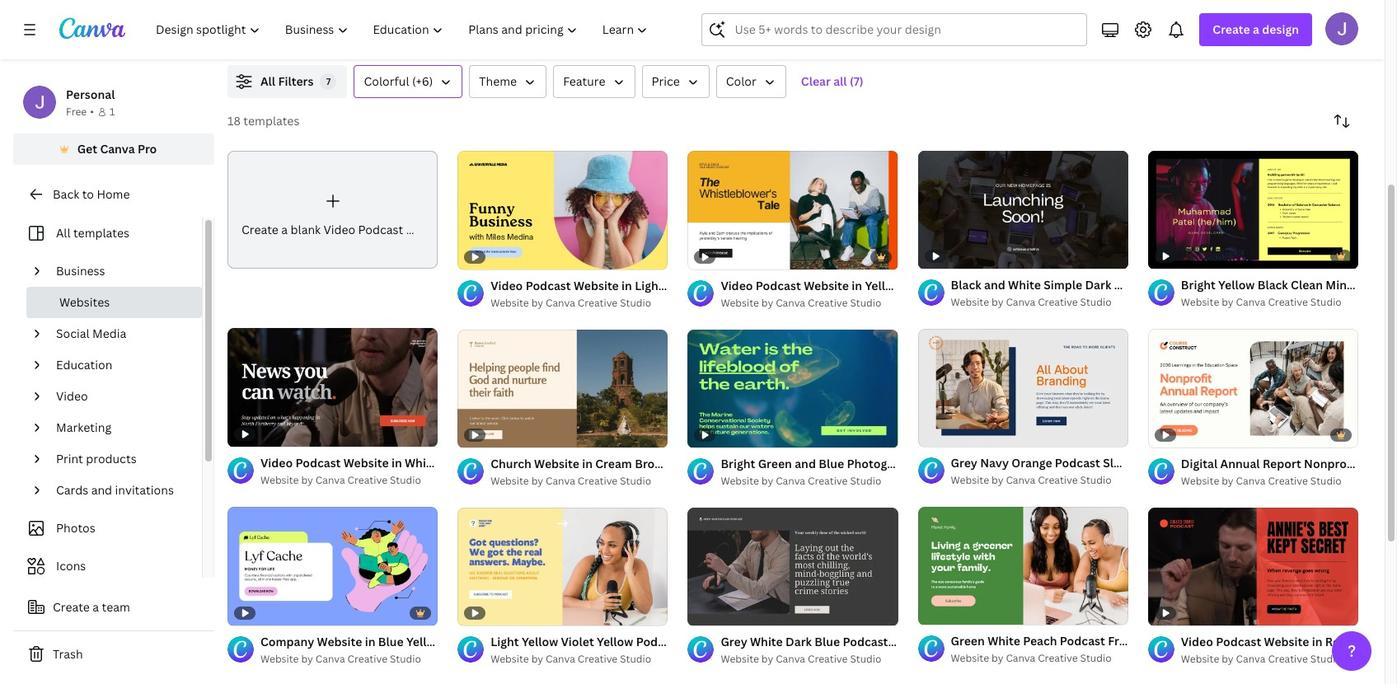 Task type: locate. For each thing, give the bounding box(es) containing it.
create left blank
[[242, 222, 279, 237]]

2 horizontal spatial 7
[[948, 427, 953, 440]]

Search search field
[[735, 14, 1077, 45]]

black inside the video podcast website in red black dy website by canva creative studio
[[1350, 634, 1381, 650]]

all
[[834, 73, 847, 89]]

black left white
[[951, 277, 982, 293]]

1 horizontal spatial a
[[281, 222, 288, 237]]

of for 1 of 6 link
[[937, 605, 946, 618]]

get canva pro button
[[13, 134, 214, 165]]

theme button
[[470, 65, 547, 98]]

canva inside 'black and white simple dark marketing site launch website website by canva creative studio'
[[1006, 295, 1036, 309]]

0 horizontal spatial black
[[951, 277, 982, 293]]

creative inside the video podcast website in red black dy website by canva creative studio
[[1269, 653, 1309, 667]]

Sort by button
[[1326, 105, 1359, 138]]

1 vertical spatial templates
[[73, 225, 129, 241]]

invitations
[[115, 482, 174, 498]]

0 vertical spatial a
[[1254, 21, 1260, 37]]

digital
[[1182, 456, 1218, 471]]

colorful (+6)
[[364, 73, 433, 89]]

2 vertical spatial video
[[1182, 634, 1214, 650]]

colorful (+6) button
[[354, 65, 463, 98]]

blank
[[291, 222, 321, 237]]

1 horizontal spatial all
[[261, 73, 276, 89]]

jacob simon image
[[1326, 12, 1359, 45]]

education
[[56, 357, 112, 373]]

1 horizontal spatial simple
[[1044, 277, 1083, 293]]

create left design
[[1213, 21, 1251, 37]]

simple inside 'black and white simple dark marketing site launch website website by canva creative studio'
[[1044, 277, 1083, 293]]

feature button
[[553, 65, 635, 98]]

0 horizontal spatial all
[[56, 225, 71, 241]]

cards
[[56, 482, 88, 498]]

1 vertical spatial and
[[91, 482, 112, 498]]

by
[[992, 295, 1004, 309], [1222, 295, 1234, 309], [532, 296, 543, 310], [762, 296, 774, 310], [301, 473, 313, 487], [992, 473, 1004, 487], [762, 474, 774, 488], [1222, 474, 1234, 488], [532, 474, 543, 488], [992, 651, 1004, 665], [301, 652, 313, 666], [762, 652, 774, 666], [532, 653, 543, 667], [1222, 653, 1234, 667]]

7 for top 1 of 7 link
[[948, 427, 953, 440]]

1 vertical spatial black
[[1350, 634, 1381, 650]]

0 horizontal spatial create
[[53, 600, 90, 615]]

0 vertical spatial marketing
[[1115, 277, 1171, 293]]

simple left dark
[[1044, 277, 1083, 293]]

feature
[[563, 73, 606, 89]]

1 horizontal spatial 7
[[718, 606, 722, 618]]

1 for "grey navy orange podcast sleek corporate video podcast website" image
[[930, 427, 935, 440]]

video link
[[49, 381, 192, 412]]

launch
[[1198, 277, 1240, 293]]

get
[[77, 141, 97, 157]]

a left the team
[[93, 600, 99, 615]]

business
[[56, 263, 105, 279]]

0 horizontal spatial in
[[582, 456, 593, 472]]

1 horizontal spatial in
[[1313, 634, 1323, 650]]

a left blank
[[281, 222, 288, 237]]

all left the filters at the top left of the page
[[261, 73, 276, 89]]

2 horizontal spatial a
[[1254, 21, 1260, 37]]

0 horizontal spatial simple
[[674, 456, 713, 472]]

0 vertical spatial templates
[[244, 113, 300, 129]]

print products link
[[49, 444, 192, 475]]

1 vertical spatial create
[[242, 222, 279, 237]]

create a team
[[53, 600, 130, 615]]

1 vertical spatial video
[[56, 388, 88, 404]]

2 vertical spatial a
[[93, 600, 99, 615]]

get canva pro
[[77, 141, 157, 157]]

1 vertical spatial simple
[[674, 456, 713, 472]]

0 horizontal spatial 1 of 7
[[700, 606, 722, 618]]

in inside the video podcast website in red black dy website by canva creative studio
[[1313, 634, 1323, 650]]

all down "back"
[[56, 225, 71, 241]]

nonprofit
[[1305, 456, 1360, 471]]

1 vertical spatial podcast
[[1217, 634, 1262, 650]]

0 vertical spatial podcast
[[358, 222, 403, 237]]

0 horizontal spatial and
[[91, 482, 112, 498]]

canva
[[100, 141, 135, 157], [1006, 295, 1036, 309], [1237, 295, 1266, 309], [546, 296, 575, 310], [776, 296, 806, 310], [316, 473, 345, 487], [1006, 473, 1036, 487], [776, 474, 806, 488], [1237, 474, 1266, 488], [546, 474, 575, 488], [1006, 651, 1036, 665], [316, 652, 345, 666], [776, 652, 806, 666], [546, 653, 575, 667], [1237, 653, 1266, 667]]

create a blank video podcast website element
[[228, 151, 451, 269]]

0 horizontal spatial 1 of 7 link
[[688, 508, 899, 626]]

video inside the video podcast website in red black dy website by canva creative studio
[[1182, 634, 1214, 650]]

a left design
[[1254, 21, 1260, 37]]

0 vertical spatial 1 of 7
[[930, 427, 953, 440]]

back
[[53, 186, 79, 202]]

1 vertical spatial 1 of 7 link
[[688, 508, 899, 626]]

create inside button
[[53, 600, 90, 615]]

1 horizontal spatial black
[[1350, 634, 1381, 650]]

marketing up print products on the left bottom
[[56, 420, 111, 435]]

1 horizontal spatial 1 of 7
[[930, 427, 953, 440]]

photos link
[[23, 513, 192, 544]]

0 vertical spatial simple
[[1044, 277, 1083, 293]]

print
[[56, 451, 83, 467]]

0 horizontal spatial marketing
[[56, 420, 111, 435]]

podcast inside the video podcast website in red black dy website by canva creative studio
[[1217, 634, 1262, 650]]

1 horizontal spatial templates
[[244, 113, 300, 129]]

1 horizontal spatial marketing
[[1115, 277, 1171, 293]]

1 horizontal spatial 1 of 7 link
[[918, 329, 1129, 447]]

of for top 1 of 7 link
[[937, 427, 946, 440]]

templates right 18
[[244, 113, 300, 129]]

clear all (7) button
[[793, 65, 872, 98]]

red
[[1326, 634, 1348, 650]]

2 vertical spatial create
[[53, 600, 90, 615]]

0 vertical spatial create
[[1213, 21, 1251, 37]]

0 vertical spatial 7
[[326, 75, 331, 87]]

in
[[582, 456, 593, 472], [1313, 634, 1323, 650]]

a inside dropdown button
[[1254, 21, 1260, 37]]

a
[[1254, 21, 1260, 37], [281, 222, 288, 237], [93, 600, 99, 615]]

create a team button
[[13, 591, 214, 624]]

canva inside church website in cream brown simple blocks style website by canva creative studio
[[546, 474, 575, 488]]

0 horizontal spatial video
[[56, 388, 88, 404]]

0 vertical spatial in
[[582, 456, 593, 472]]

templates
[[244, 113, 300, 129], [73, 225, 129, 241]]

0 vertical spatial and
[[985, 277, 1006, 293]]

video podcast website templates image
[[1007, 0, 1359, 45], [1007, 0, 1359, 45]]

and for cards
[[91, 482, 112, 498]]

podcast
[[358, 222, 403, 237], [1217, 634, 1262, 650]]

green white peach podcast fresh and friendly video podcast website image
[[918, 507, 1129, 625]]

in left red
[[1313, 634, 1323, 650]]

brown
[[635, 456, 671, 472]]

2 horizontal spatial video
[[1182, 634, 1214, 650]]

white
[[1009, 277, 1041, 293]]

templates down back to home
[[73, 225, 129, 241]]

price button
[[642, 65, 710, 98]]

1 vertical spatial a
[[281, 222, 288, 237]]

1 horizontal spatial video
[[324, 222, 356, 237]]

free •
[[66, 105, 94, 119]]

0 horizontal spatial 7
[[326, 75, 331, 87]]

1 vertical spatial all
[[56, 225, 71, 241]]

1 horizontal spatial podcast
[[1217, 634, 1262, 650]]

0 vertical spatial 1 of 7 link
[[918, 329, 1129, 447]]

2 vertical spatial 7
[[718, 606, 722, 618]]

educat
[[1362, 456, 1398, 471]]

2 horizontal spatial create
[[1213, 21, 1251, 37]]

website by canva creative studio link
[[951, 295, 1129, 311], [1182, 295, 1359, 311], [491, 295, 668, 311], [721, 295, 899, 311], [261, 473, 438, 489], [951, 473, 1129, 489], [721, 473, 899, 490], [1182, 473, 1359, 490], [491, 473, 668, 490], [951, 651, 1129, 667], [261, 651, 438, 668], [721, 651, 899, 668], [491, 652, 668, 668], [1182, 652, 1359, 668]]

create down icons
[[53, 600, 90, 615]]

1 for grey white dark blue podcast sleek corporate video podcast website image
[[700, 606, 704, 618]]

•
[[90, 105, 94, 119]]

0 horizontal spatial a
[[93, 600, 99, 615]]

1 of 6
[[930, 605, 954, 618]]

0 horizontal spatial podcast
[[358, 222, 403, 237]]

icons link
[[23, 551, 192, 582]]

church website in cream brown simple blocks style website by canva creative studio
[[491, 456, 784, 488]]

marketing left site
[[1115, 277, 1171, 293]]

and right "cards"
[[91, 482, 112, 498]]

icons
[[56, 558, 86, 574]]

all templates
[[56, 225, 129, 241]]

1 vertical spatial 1 of 7
[[700, 606, 722, 618]]

0 horizontal spatial templates
[[73, 225, 129, 241]]

in inside church website in cream brown simple blocks style website by canva creative studio
[[582, 456, 593, 472]]

cards and invitations link
[[49, 475, 192, 506]]

create inside dropdown button
[[1213, 21, 1251, 37]]

print products
[[56, 451, 137, 467]]

marketing inside 'link'
[[56, 420, 111, 435]]

dy
[[1384, 634, 1398, 650]]

0 vertical spatial all
[[261, 73, 276, 89]]

all
[[261, 73, 276, 89], [56, 225, 71, 241]]

1 vertical spatial 7
[[948, 427, 953, 440]]

video
[[324, 222, 356, 237], [56, 388, 88, 404], [1182, 634, 1214, 650]]

of
[[937, 427, 946, 440], [937, 605, 946, 618], [707, 606, 716, 618]]

1 horizontal spatial create
[[242, 222, 279, 237]]

website by canva creative studio
[[1182, 295, 1342, 309], [491, 296, 652, 310], [721, 296, 882, 310], [261, 473, 421, 487], [951, 473, 1112, 487], [721, 474, 882, 488], [951, 651, 1112, 665], [261, 652, 421, 666], [721, 652, 882, 666], [491, 653, 652, 667]]

and inside 'black and white simple dark marketing site launch website website by canva creative studio'
[[985, 277, 1006, 293]]

18 templates
[[228, 113, 300, 129]]

None search field
[[702, 13, 1088, 46]]

to
[[82, 186, 94, 202]]

simple right brown
[[674, 456, 713, 472]]

team
[[102, 600, 130, 615]]

home
[[97, 186, 130, 202]]

cream
[[596, 456, 632, 472]]

0 vertical spatial black
[[951, 277, 982, 293]]

studio inside digital annual report nonprofit educat website by canva creative studio
[[1311, 474, 1342, 488]]

black
[[951, 277, 982, 293], [1350, 634, 1381, 650]]

1 vertical spatial marketing
[[56, 420, 111, 435]]

1 vertical spatial in
[[1313, 634, 1323, 650]]

personal
[[66, 87, 115, 102]]

1
[[110, 105, 115, 119], [930, 427, 935, 440], [930, 605, 935, 618], [700, 606, 704, 618]]

and left white
[[985, 277, 1006, 293]]

a inside button
[[93, 600, 99, 615]]

a for design
[[1254, 21, 1260, 37]]

1 horizontal spatial and
[[985, 277, 1006, 293]]

by inside 'black and white simple dark marketing site launch website website by canva creative studio'
[[992, 295, 1004, 309]]

simple inside church website in cream brown simple blocks style website by canva creative studio
[[674, 456, 713, 472]]

in left cream
[[582, 456, 593, 472]]

marketing
[[1115, 277, 1171, 293], [56, 420, 111, 435]]

black left dy
[[1350, 634, 1381, 650]]



Task type: vqa. For each thing, say whether or not it's contained in the screenshot.
I give out love
no



Task type: describe. For each thing, give the bounding box(es) containing it.
theme
[[479, 73, 517, 89]]

report
[[1263, 456, 1302, 471]]

websites
[[59, 294, 110, 310]]

price
[[652, 73, 680, 89]]

pro
[[138, 141, 157, 157]]

free
[[66, 105, 87, 119]]

color button
[[716, 65, 787, 98]]

site
[[1174, 277, 1196, 293]]

blocks
[[716, 456, 753, 472]]

all filters
[[261, 73, 314, 89]]

filters
[[278, 73, 314, 89]]

create a blank video podcast website
[[242, 222, 451, 237]]

marketing link
[[49, 412, 192, 444]]

video for video
[[56, 388, 88, 404]]

canva inside 'get canva pro' button
[[100, 141, 135, 157]]

annual
[[1221, 456, 1261, 471]]

of for the bottom 1 of 7 link
[[707, 606, 716, 618]]

back to home
[[53, 186, 130, 202]]

marketing inside 'black and white simple dark marketing site launch website website by canva creative studio'
[[1115, 277, 1171, 293]]

cards and invitations
[[56, 482, 174, 498]]

clear
[[801, 73, 831, 89]]

18
[[228, 113, 241, 129]]

website inside digital annual report nonprofit educat website by canva creative studio
[[1182, 474, 1220, 488]]

0 vertical spatial video
[[324, 222, 356, 237]]

1 of 7 for "grey navy orange podcast sleek corporate video podcast website" image
[[930, 427, 953, 440]]

grey white dark blue podcast sleek corporate video podcast website image
[[688, 508, 899, 626]]

and for black
[[985, 277, 1006, 293]]

canva inside digital annual report nonprofit educat website by canva creative studio
[[1237, 474, 1266, 488]]

1 for green white peach podcast fresh and friendly video podcast website image
[[930, 605, 935, 618]]

7 filter options selected element
[[320, 73, 337, 90]]

top level navigation element
[[145, 13, 663, 46]]

create for create a team
[[53, 600, 90, 615]]

education link
[[49, 350, 192, 381]]

church website in cream brown simple blocks style link
[[491, 455, 784, 473]]

(+6)
[[412, 73, 433, 89]]

canva inside the video podcast website in red black dy website by canva creative studio
[[1237, 653, 1266, 667]]

a for blank
[[281, 222, 288, 237]]

clear all (7)
[[801, 73, 864, 89]]

media
[[92, 326, 126, 341]]

business link
[[49, 256, 192, 287]]

templates for 18 templates
[[244, 113, 300, 129]]

1 of 7 for grey white dark blue podcast sleek corporate video podcast website image
[[700, 606, 722, 618]]

by inside the video podcast website in red black dy website by canva creative studio
[[1222, 653, 1234, 667]]

by inside church website in cream brown simple blocks style website by canva creative studio
[[532, 474, 543, 488]]

studio inside 'black and white simple dark marketing site launch website website by canva creative studio'
[[1081, 295, 1112, 309]]

social media link
[[49, 318, 192, 350]]

social media
[[56, 326, 126, 341]]

design
[[1263, 21, 1300, 37]]

black inside 'black and white simple dark marketing site launch website website by canva creative studio'
[[951, 277, 982, 293]]

create a design button
[[1200, 13, 1313, 46]]

creative inside digital annual report nonprofit educat website by canva creative studio
[[1269, 474, 1309, 488]]

creative inside 'black and white simple dark marketing site launch website website by canva creative studio'
[[1038, 295, 1078, 309]]

video podcast website in red black dy link
[[1182, 634, 1398, 652]]

grey navy orange podcast sleek corporate video podcast website image
[[918, 329, 1129, 447]]

digital annual report nonprofit educat link
[[1182, 455, 1398, 473]]

color
[[726, 73, 757, 89]]

create for create a blank video podcast website
[[242, 222, 279, 237]]

dark
[[1086, 277, 1112, 293]]

photos
[[56, 520, 95, 536]]

(7)
[[850, 73, 864, 89]]

by inside digital annual report nonprofit educat website by canva creative studio
[[1222, 474, 1234, 488]]

7 for the bottom 1 of 7 link
[[718, 606, 722, 618]]

create a design
[[1213, 21, 1300, 37]]

all for all templates
[[56, 225, 71, 241]]

all templates link
[[23, 218, 192, 249]]

digital annual report nonprofit educat website by canva creative studio
[[1182, 456, 1398, 488]]

templates for all templates
[[73, 225, 129, 241]]

style
[[755, 456, 784, 472]]

a for team
[[93, 600, 99, 615]]

social
[[56, 326, 90, 341]]

1 of 6 link
[[918, 507, 1129, 625]]

trash
[[53, 647, 83, 662]]

6
[[948, 605, 954, 618]]

back to home link
[[13, 178, 214, 211]]

create for create a design
[[1213, 21, 1251, 37]]

creative inside church website in cream brown simple blocks style website by canva creative studio
[[578, 474, 618, 488]]

studio inside the video podcast website in red black dy website by canva creative studio
[[1311, 653, 1342, 667]]

create a blank video podcast website link
[[228, 151, 451, 269]]

trash link
[[13, 638, 214, 671]]

7 inside "element"
[[326, 75, 331, 87]]

black and white simple dark marketing site launch website link
[[951, 276, 1288, 295]]

studio inside church website in cream brown simple blocks style website by canva creative studio
[[620, 474, 652, 488]]

video for video podcast website in red black dy website by canva creative studio
[[1182, 634, 1214, 650]]

video podcast website in red black dy website by canva creative studio
[[1182, 634, 1398, 667]]

all for all filters
[[261, 73, 276, 89]]

colorful
[[364, 73, 409, 89]]

black and white simple dark marketing site launch website website by canva creative studio
[[951, 277, 1288, 309]]

products
[[86, 451, 137, 467]]

church
[[491, 456, 532, 472]]



